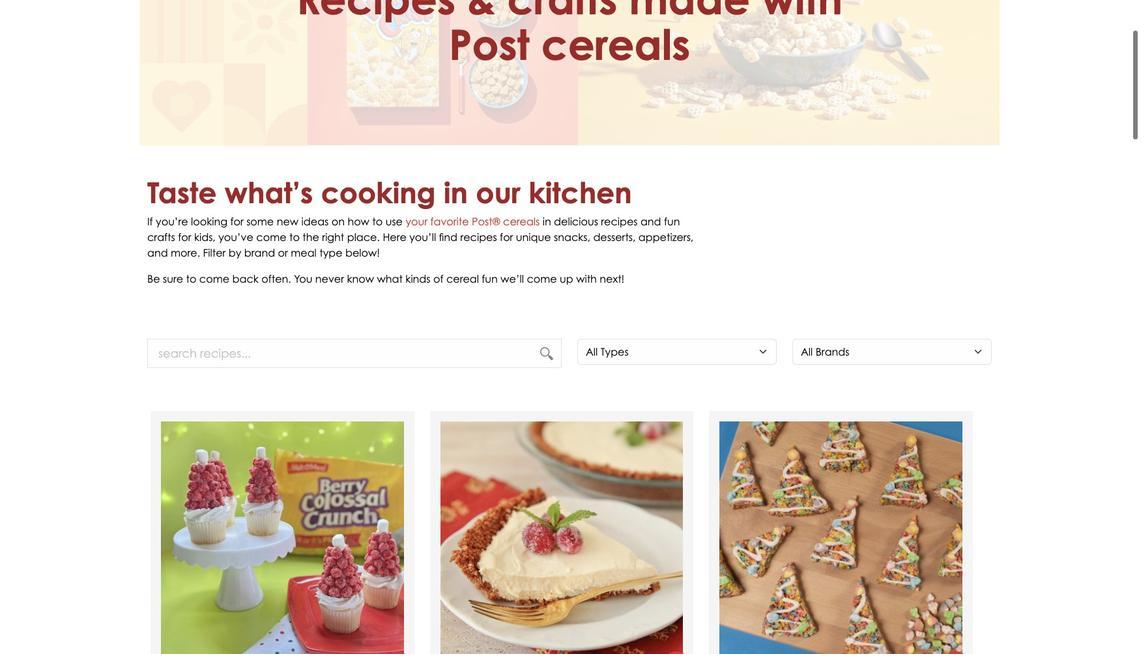 Task type: locate. For each thing, give the bounding box(es) containing it.
fruity pebbles holiday trees recipe image
[[720, 422, 963, 654]]

taste what's cooking in our kitchen
[[147, 175, 632, 210]]

or
[[278, 246, 288, 259]]

in delicious recipes and fun crafts for kids, you've come to the right place. here you'll find recipes for unique snacks, desserts, appetizers, and more. filter by brand or meal type below!
[[147, 215, 694, 259]]

cereals inside recipes & crafts made with post cereals
[[541, 19, 690, 70]]

fun left we'll
[[482, 273, 498, 286]]

to left the at the top left of the page
[[289, 231, 300, 244]]

1 vertical spatial with
[[576, 273, 597, 286]]

0 vertical spatial and
[[641, 215, 661, 228]]

in up favorite
[[444, 175, 468, 210]]

come down the filter
[[199, 273, 229, 286]]

kitchen
[[529, 175, 632, 210]]

1 horizontal spatial cereals
[[541, 19, 690, 70]]

come left the up
[[527, 273, 557, 286]]

for
[[230, 215, 244, 228], [178, 231, 191, 244], [500, 231, 513, 244]]

recipes
[[601, 215, 638, 228], [460, 231, 497, 244]]

how
[[348, 215, 369, 228]]

2 vertical spatial to
[[186, 273, 196, 286]]

0 vertical spatial with
[[762, 0, 843, 24]]

never
[[315, 273, 344, 286]]

grape nuts greek yogurt pie recipe image
[[440, 422, 683, 654]]

crafts
[[507, 0, 617, 24], [147, 231, 175, 244]]

1 vertical spatial and
[[147, 246, 168, 259]]

recipes down your favorite post® cereals "link"
[[460, 231, 497, 244]]

and up be
[[147, 246, 168, 259]]

in
[[444, 175, 468, 210], [543, 215, 551, 228]]

1 horizontal spatial to
[[289, 231, 300, 244]]

cereals
[[541, 19, 690, 70], [503, 215, 540, 228]]

we'll
[[501, 273, 524, 286]]

in inside "in delicious recipes and fun crafts for kids, you've come to the right place. here you'll find recipes for unique snacks, desserts, appetizers, and more. filter by brand or meal type below!"
[[543, 215, 551, 228]]

be sure to come back often. you never know what kinds of cereal fun we'll come up with next!
[[147, 273, 624, 286]]

for up more.
[[178, 231, 191, 244]]

for down post®
[[500, 231, 513, 244]]

to left use at the top left
[[372, 215, 383, 228]]

on
[[332, 215, 345, 228]]

right
[[322, 231, 344, 244]]

come down some
[[256, 231, 286, 244]]

1 horizontal spatial recipes
[[601, 215, 638, 228]]

2 horizontal spatial for
[[500, 231, 513, 244]]

a photo of a box and bowls of waffle crisp next to a photo of honeycombs being poured into a bowl image
[[139, 0, 1000, 146]]

with inside recipes & crafts made with post cereals
[[762, 0, 843, 24]]

taste
[[147, 175, 217, 210]]

1 vertical spatial to
[[289, 231, 300, 244]]

0 horizontal spatial recipes
[[460, 231, 497, 244]]

1 vertical spatial crafts
[[147, 231, 175, 244]]

fun up appetizers, on the right
[[664, 215, 680, 228]]

0 horizontal spatial in
[[444, 175, 468, 210]]

to
[[372, 215, 383, 228], [289, 231, 300, 244], [186, 273, 196, 286]]

kinds
[[406, 273, 430, 286]]

0 horizontal spatial to
[[186, 273, 196, 286]]

to right sure at the left top of the page
[[186, 273, 196, 286]]

brand
[[244, 246, 275, 259]]

cooking
[[321, 175, 436, 210]]

0 vertical spatial in
[[444, 175, 468, 210]]

kids,
[[194, 231, 216, 244]]

recipes up desserts,
[[601, 215, 638, 228]]

for up the you've
[[230, 215, 244, 228]]

post
[[449, 19, 530, 70]]

and up appetizers, on the right
[[641, 215, 661, 228]]

1 horizontal spatial fun
[[664, 215, 680, 228]]

0 horizontal spatial crafts
[[147, 231, 175, 244]]

0 vertical spatial crafts
[[507, 0, 617, 24]]

of
[[433, 273, 443, 286]]

our
[[476, 175, 521, 210]]

1 horizontal spatial and
[[641, 215, 661, 228]]

1 horizontal spatial crafts
[[507, 0, 617, 24]]

come
[[256, 231, 286, 244], [199, 273, 229, 286], [527, 273, 557, 286]]

1 horizontal spatial in
[[543, 215, 551, 228]]

come inside "in delicious recipes and fun crafts for kids, you've come to the right place. here you'll find recipes for unique snacks, desserts, appetizers, and more. filter by brand or meal type below!"
[[256, 231, 286, 244]]

you
[[294, 273, 312, 286]]

by
[[229, 246, 241, 259]]

ideas
[[301, 215, 329, 228]]

with
[[762, 0, 843, 24], [576, 273, 597, 286]]

0 vertical spatial fun
[[664, 215, 680, 228]]

often.
[[261, 273, 291, 286]]

0 vertical spatial recipes
[[601, 215, 638, 228]]

&
[[467, 0, 496, 24]]

1 vertical spatial recipes
[[460, 231, 497, 244]]

1 horizontal spatial come
[[256, 231, 286, 244]]

1 horizontal spatial with
[[762, 0, 843, 24]]

you'll
[[409, 231, 436, 244]]

and
[[641, 215, 661, 228], [147, 246, 168, 259]]

sure
[[163, 273, 183, 286]]

crafts inside "in delicious recipes and fun crafts for kids, you've come to the right place. here you'll find recipes for unique snacks, desserts, appetizers, and more. filter by brand or meal type below!"
[[147, 231, 175, 244]]

0 vertical spatial to
[[372, 215, 383, 228]]

if
[[147, 215, 153, 228]]

1 vertical spatial in
[[543, 215, 551, 228]]

in up unique
[[543, 215, 551, 228]]

you're
[[156, 215, 188, 228]]

fun
[[664, 215, 680, 228], [482, 273, 498, 286]]

1 vertical spatial cereals
[[503, 215, 540, 228]]

unique
[[516, 231, 551, 244]]

0 vertical spatial cereals
[[541, 19, 690, 70]]

next!
[[600, 273, 624, 286]]

0 horizontal spatial fun
[[482, 273, 498, 286]]



Task type: vqa. For each thing, say whether or not it's contained in the screenshot.
experience,
no



Task type: describe. For each thing, give the bounding box(es) containing it.
what's
[[225, 175, 313, 210]]

back
[[232, 273, 259, 286]]

desserts,
[[593, 231, 636, 244]]

here
[[383, 231, 407, 244]]

favorite
[[430, 215, 469, 228]]

malt-o-meal® santa hats recipe image
[[161, 422, 404, 654]]

type
[[319, 246, 343, 259]]

know
[[347, 273, 374, 286]]

1 vertical spatial fun
[[482, 273, 498, 286]]

the
[[303, 231, 319, 244]]

find
[[439, 231, 458, 244]]

below!
[[345, 246, 380, 259]]

filter
[[203, 246, 226, 259]]

cereal
[[446, 273, 479, 286]]

crafts inside recipes & crafts made with post cereals
[[507, 0, 617, 24]]

some
[[246, 215, 274, 228]]

up
[[560, 273, 573, 286]]

more.
[[171, 246, 200, 259]]

to inside "in delicious recipes and fun crafts for kids, you've come to the right place. here you'll find recipes for unique snacks, desserts, appetizers, and more. filter by brand or meal type below!"
[[289, 231, 300, 244]]

made
[[629, 0, 750, 24]]

if you're looking for some new ideas on how to use your favorite post® cereals
[[147, 215, 540, 228]]

0 horizontal spatial with
[[576, 273, 597, 286]]

search recipes... text field
[[147, 339, 562, 368]]

place.
[[347, 231, 380, 244]]

you've
[[218, 231, 253, 244]]

2 horizontal spatial to
[[372, 215, 383, 228]]

0 horizontal spatial for
[[178, 231, 191, 244]]

use
[[386, 215, 403, 228]]

looking
[[191, 215, 227, 228]]

appetizers,
[[639, 231, 694, 244]]

your
[[406, 215, 428, 228]]

2 horizontal spatial come
[[527, 273, 557, 286]]

recipes
[[296, 0, 456, 24]]

your favorite post® cereals link
[[406, 215, 540, 228]]

fun inside "in delicious recipes and fun crafts for kids, you've come to the right place. here you'll find recipes for unique snacks, desserts, appetizers, and more. filter by brand or meal type below!"
[[664, 215, 680, 228]]

1 horizontal spatial for
[[230, 215, 244, 228]]

0 horizontal spatial and
[[147, 246, 168, 259]]

meal
[[291, 246, 317, 259]]

be
[[147, 273, 160, 286]]

0 horizontal spatial cereals
[[503, 215, 540, 228]]

what
[[377, 273, 403, 286]]

snacks,
[[554, 231, 590, 244]]

recipes & crafts made with post cereals
[[296, 0, 843, 70]]

0 horizontal spatial come
[[199, 273, 229, 286]]

delicious
[[554, 215, 598, 228]]

post®
[[472, 215, 500, 228]]

new
[[277, 215, 299, 228]]



